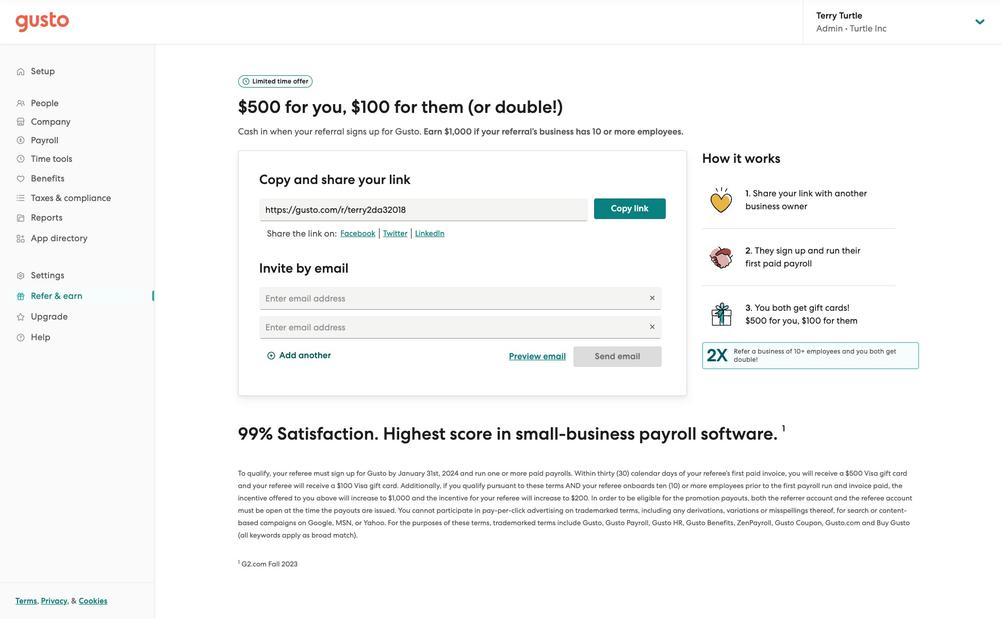 Task type: vqa. For each thing, say whether or not it's contained in the screenshot.
benefits,
yes



Task type: describe. For each thing, give the bounding box(es) containing it.
payroll
[[31, 135, 58, 145]]

limited time offer
[[253, 77, 309, 85]]

and left invoice
[[835, 482, 848, 490]]

99%
[[238, 423, 273, 445]]

card.
[[383, 482, 399, 490]]

broad
[[312, 531, 332, 539]]

copy for copy link
[[611, 203, 632, 214]]

module__icon___go7vc image for 1st enter email address email field from the bottom
[[648, 323, 657, 331]]

1 vertical spatial run
[[475, 469, 486, 478]]

or right msn,
[[355, 519, 362, 527]]

0 horizontal spatial must
[[238, 506, 254, 515]]

to right order
[[619, 494, 625, 502]]

and left share
[[294, 172, 318, 188]]

campaigns
[[260, 519, 296, 527]]

cookies button
[[79, 595, 107, 608]]

the right for
[[400, 519, 411, 527]]

thereof,
[[810, 506, 835, 515]]

if inside to qualify, your referee must sign up for gusto by january 31st, 2024 and run one or more paid payrolls. within thirty (30) calendar days of your referee's first paid invoice, you will receive a $500 visa gift card and your referee will receive a $100 visa gift card. additionally, if you qualify pursuant to these terms and your referee onboards ten (10) or more employees prior to the first payroll run and invoice paid, the incentive offered to you above will increase to $1,000 and the incentive for your referee will increase to $200. in order to be eligible for the promotion payouts, both the referrer account and the referee account must be open at the time the payouts are issued. you cannot participate in pay-per-click advertising on trademarked terms, including any derivations, variations or misspellings thereof, for search or content- based campaigns on google, msn, or yahoo. for the purposes of these terms, trademarked terms include gusto, gusto payroll, gusto hr, gusto benefits, zenpayroll, gusto coupon, gusto.com and buy gusto (all keywords apply as broad match).
[[443, 482, 447, 490]]

business up thirty
[[566, 423, 635, 445]]

1 horizontal spatial be
[[627, 494, 636, 502]]

0 vertical spatial visa
[[865, 469, 878, 478]]

1 vertical spatial terms,
[[472, 519, 492, 527]]

app
[[31, 233, 48, 244]]

pursuant
[[487, 482, 516, 490]]

0 vertical spatial $100
[[351, 96, 390, 118]]

1 vertical spatial gift
[[880, 469, 891, 478]]

you, inside 3 . you both get gift cards! $500 for you, $100 for them
[[783, 316, 800, 326]]

admin
[[817, 23, 843, 34]]

terry
[[817, 10, 837, 21]]

1 vertical spatial of
[[679, 469, 686, 478]]

1 , from the left
[[37, 597, 39, 606]]

0 horizontal spatial paid
[[529, 469, 544, 478]]

upgrade
[[31, 312, 68, 322]]

and up qualify
[[460, 469, 473, 478]]

cookies
[[79, 597, 107, 606]]

2 vertical spatial more
[[691, 482, 707, 490]]

1 inside 99% satisfaction. highest score in small-business payroll software. 1
[[782, 423, 786, 434]]

the up cannot
[[427, 494, 437, 502]]

preview email button
[[509, 347, 566, 367]]

compliance
[[64, 193, 111, 203]]

& for earn
[[55, 291, 61, 301]]

invite
[[259, 260, 293, 276]]

1 g2.com fall 2023
[[238, 559, 298, 568]]

gusto down misspellings
[[775, 519, 795, 527]]

the up search
[[849, 494, 860, 502]]

invoice
[[849, 482, 872, 490]]

99% satisfaction. highest score in small-business payroll software. 1
[[238, 423, 786, 445]]

1 vertical spatial a
[[840, 469, 844, 478]]

include
[[558, 519, 581, 527]]

referral's
[[502, 126, 537, 137]]

0 horizontal spatial a
[[331, 482, 335, 490]]

1 horizontal spatial must
[[314, 469, 330, 478]]

them inside 3 . you both get gift cards! $500 for you, $100 for them
[[837, 316, 858, 326]]

0 horizontal spatial time
[[277, 77, 292, 85]]

match).
[[333, 531, 358, 539]]

keywords
[[250, 531, 280, 539]]

. inside 3 . you both get gift cards! $500 for you, $100 for them
[[751, 303, 753, 313]]

app directory link
[[10, 229, 144, 248]]

order
[[599, 494, 617, 502]]

benefits,
[[707, 519, 736, 527]]

has
[[576, 126, 591, 137]]

participate
[[437, 506, 473, 515]]

0 horizontal spatial trademarked
[[493, 519, 536, 527]]

refer a business of 10+ employees and you both get double!
[[734, 348, 897, 364]]

1 for 1 g2.com fall 2023
[[238, 559, 240, 566]]

referrer
[[781, 494, 805, 502]]

2 vertical spatial &
[[71, 597, 77, 606]]

gusto down 'derivations,'
[[686, 519, 706, 527]]

your left referee's
[[687, 469, 702, 478]]

cannot
[[412, 506, 435, 515]]

taxes & compliance
[[31, 193, 111, 203]]

privacy link
[[41, 597, 67, 606]]

including
[[642, 506, 672, 515]]

0 horizontal spatial $500
[[238, 96, 281, 118]]

cash in when your referral signs up for gusto. earn $1,000 if your referral's business has 10 or more employees.
[[238, 126, 684, 137]]

in
[[592, 494, 598, 502]]

1 horizontal spatial more
[[614, 126, 635, 137]]

company button
[[10, 112, 144, 131]]

preview
[[509, 351, 541, 362]]

1 horizontal spatial receive
[[815, 469, 838, 478]]

your down (or
[[482, 126, 500, 137]]

one
[[488, 469, 500, 478]]

score
[[450, 423, 493, 445]]

1 account from the left
[[807, 494, 833, 502]]

the down above
[[322, 506, 332, 515]]

a inside the refer a business of 10+ employees and you both get double!
[[752, 348, 756, 355]]

click
[[512, 506, 526, 515]]

and down 'to'
[[238, 482, 251, 490]]

and up thereof,
[[835, 494, 848, 502]]

and inside the refer a business of 10+ employees and you both get double!
[[842, 348, 855, 355]]

0 vertical spatial on
[[565, 506, 574, 515]]

0 horizontal spatial email
[[315, 260, 349, 276]]

2 . they sign up and run their first paid payroll
[[746, 245, 861, 269]]

help
[[31, 332, 51, 343]]

your inside cash in when your referral signs up for gusto. earn $1,000 if your referral's business has 10 or more employees.
[[295, 126, 313, 137]]

your right qualify,
[[273, 469, 287, 478]]

another inside the add another button
[[299, 350, 331, 361]]

twitter
[[383, 229, 408, 238]]

by inside to qualify, your referee must sign up for gusto by january 31st, 2024 and run one or more paid payrolls. within thirty (30) calendar days of your referee's first paid invoice, you will receive a $500 visa gift card and your referee will receive a $100 visa gift card. additionally, if you qualify pursuant to these terms and your referee onboards ten (10) or more employees prior to the first payroll run and invoice paid, the incentive offered to you above will increase to $1,000 and the incentive for your referee will increase to $200. in order to be eligible for the promotion payouts, both the referrer account and the referee account must be open at the time the payouts are issued. you cannot participate in pay-per-click advertising on trademarked terms, including any derivations, variations or misspellings thereof, for search or content- based campaigns on google, msn, or yahoo. for the purposes of these terms, trademarked terms include gusto, gusto payroll, gusto hr, gusto benefits, zenpayroll, gusto coupon, gusto.com and buy gusto (all keywords apply as broad match).
[[388, 469, 396, 478]]

employees inside the refer a business of 10+ employees and you both get double!
[[807, 348, 841, 355]]

. for 1
[[749, 188, 751, 199]]

your down within
[[583, 482, 597, 490]]

app directory
[[31, 233, 88, 244]]

you inside the refer a business of 10+ employees and you both get double!
[[857, 348, 868, 355]]

2 horizontal spatial in
[[497, 423, 512, 445]]

and inside 2 . they sign up and run their first paid payroll
[[808, 245, 824, 256]]

0 horizontal spatial be
[[256, 506, 264, 515]]

reports
[[31, 213, 63, 223]]

to down 'and'
[[563, 494, 570, 502]]

3 . you both get gift cards! $500 for you, $100 for them
[[746, 303, 858, 326]]

referee's
[[704, 469, 730, 478]]

gusto right gusto,
[[606, 519, 625, 527]]

(30)
[[617, 469, 629, 478]]

the left on:
[[293, 228, 306, 239]]

0 vertical spatial terms
[[546, 482, 564, 490]]

reports link
[[10, 208, 144, 227]]

settings link
[[10, 266, 144, 285]]

the right at
[[293, 506, 304, 515]]

thirty
[[598, 469, 615, 478]]

gusto down including
[[652, 519, 672, 527]]

0 horizontal spatial of
[[444, 519, 450, 527]]

0 horizontal spatial you,
[[312, 96, 347, 118]]

buy
[[877, 519, 889, 527]]

1 enter email address email field from the top
[[259, 287, 662, 310]]

up for employees.
[[369, 126, 380, 137]]

search
[[848, 506, 869, 515]]

0 horizontal spatial them
[[422, 96, 464, 118]]

add another
[[279, 350, 331, 361]]

0 horizontal spatial on
[[298, 519, 306, 527]]

to up issued.
[[380, 494, 387, 502]]

or up buy
[[871, 506, 878, 515]]

or up zenpayroll,
[[761, 506, 768, 515]]

1 vertical spatial turtle
[[850, 23, 873, 34]]

sign inside to qualify, your referee must sign up for gusto by january 31st, 2024 and run one or more paid payrolls. within thirty (30) calendar days of your referee's first paid invoice, you will receive a $500 visa gift card and your referee will receive a $100 visa gift card. additionally, if you qualify pursuant to these terms and your referee onboards ten (10) or more employees prior to the first payroll run and invoice paid, the incentive offered to you above will increase to $1,000 and the incentive for your referee will increase to $200. in order to be eligible for the promotion payouts, both the referrer account and the referee account must be open at the time the payouts are issued. you cannot participate in pay-per-click advertising on trademarked terms, including any derivations, variations or misspellings thereof, for search or content- based campaigns on google, msn, or yahoo. for the purposes of these terms, trademarked terms include gusto, gusto payroll, gusto hr, gusto benefits, zenpayroll, gusto coupon, gusto.com and buy gusto (all keywords apply as broad match).
[[331, 469, 345, 478]]

qualify,
[[247, 469, 271, 478]]

to right prior
[[763, 482, 770, 490]]

home image
[[15, 12, 69, 32]]

refer & earn
[[31, 291, 83, 301]]

module__icon___go7vc image for second enter email address email field from the bottom of the page
[[648, 294, 657, 302]]

refer for refer & earn
[[31, 291, 52, 301]]

or right one
[[502, 469, 509, 478]]

earn
[[63, 291, 83, 301]]

first inside 2 . they sign up and run their first paid payroll
[[746, 258, 761, 269]]

people button
[[10, 94, 144, 112]]

& for compliance
[[56, 193, 62, 203]]

issued.
[[375, 506, 397, 515]]

terry turtle admin • turtle inc
[[817, 10, 887, 34]]

invite by email
[[259, 260, 349, 276]]

benefits
[[31, 173, 65, 184]]

1 for 1 . share your link with another business owner
[[746, 188, 749, 199]]

up inside 2 . they sign up and run their first paid payroll
[[795, 245, 806, 256]]

both inside 3 . you both get gift cards! $500 for you, $100 for them
[[772, 303, 792, 313]]

0 vertical spatial turtle
[[840, 10, 863, 21]]

1 increase from the left
[[351, 494, 378, 502]]

any
[[673, 506, 685, 515]]

or right (10)
[[682, 482, 689, 490]]

inc
[[875, 23, 887, 34]]

the up any
[[673, 494, 684, 502]]

refer for refer a business of 10+ employees and you both get double!
[[734, 348, 750, 355]]

directory
[[51, 233, 88, 244]]

copy link
[[611, 203, 649, 214]]

you inside to qualify, your referee must sign up for gusto by january 31st, 2024 and run one or more paid payrolls. within thirty (30) calendar days of your referee's first paid invoice, you will receive a $500 visa gift card and your referee will receive a $100 visa gift card. additionally, if you qualify pursuant to these terms and your referee onboards ten (10) or more employees prior to the first payroll run and invoice paid, the incentive offered to you above will increase to $1,000 and the incentive for your referee will increase to $200. in order to be eligible for the promotion payouts, both the referrer account and the referee account must be open at the time the payouts are issued. you cannot participate in pay-per-click advertising on trademarked terms, including any derivations, variations or misspellings thereof, for search or content- based campaigns on google, msn, or yahoo. for the purposes of these terms, trademarked terms include gusto, gusto payroll, gusto hr, gusto benefits, zenpayroll, gusto coupon, gusto.com and buy gusto (all keywords apply as broad match).
[[398, 506, 410, 515]]

time inside to qualify, your referee must sign up for gusto by january 31st, 2024 and run one or more paid payrolls. within thirty (30) calendar days of your referee's first paid invoice, you will receive a $500 visa gift card and your referee will receive a $100 visa gift card. additionally, if you qualify pursuant to these terms and your referee onboards ten (10) or more employees prior to the first payroll run and invoice paid, the incentive offered to you above will increase to $1,000 and the incentive for your referee will increase to $200. in order to be eligible for the promotion payouts, both the referrer account and the referee account must be open at the time the payouts are issued. you cannot participate in pay-per-click advertising on trademarked terms, including any derivations, variations or misspellings thereof, for search or content- based campaigns on google, msn, or yahoo. for the purposes of these terms, trademarked terms include gusto, gusto payroll, gusto hr, gusto benefits, zenpayroll, gusto coupon, gusto.com and buy gusto (all keywords apply as broad match).
[[305, 506, 320, 515]]

1 vertical spatial more
[[510, 469, 527, 478]]

facebook button
[[337, 228, 380, 239]]

0 horizontal spatial visa
[[354, 482, 368, 490]]

2 horizontal spatial first
[[784, 482, 796, 490]]

your inside 1 . share your link with another business owner
[[779, 188, 797, 199]]

it
[[734, 151, 742, 167]]

time tools button
[[10, 150, 144, 168]]

0 vertical spatial trademarked
[[576, 506, 618, 515]]

works
[[745, 151, 781, 167]]

open
[[266, 506, 283, 515]]

module__icon___go7vc image inside the add another button
[[267, 352, 275, 360]]

2 , from the left
[[67, 597, 69, 606]]

gusto,
[[583, 519, 604, 527]]

payroll button
[[10, 131, 144, 150]]

setup link
[[10, 62, 144, 80]]

onboards
[[624, 482, 655, 490]]

and left buy
[[862, 519, 875, 527]]

business left has
[[540, 126, 574, 137]]

setup
[[31, 66, 55, 76]]

limited
[[253, 77, 276, 85]]

double!)
[[495, 96, 563, 118]]

0 horizontal spatial by
[[296, 260, 311, 276]]

0 vertical spatial these
[[526, 482, 544, 490]]

and down additionally,
[[412, 494, 425, 502]]

payroll inside 2 . they sign up and run their first paid payroll
[[784, 258, 812, 269]]

referral
[[315, 126, 344, 137]]



Task type: locate. For each thing, give the bounding box(es) containing it.
2 incentive from the left
[[439, 494, 468, 502]]

paid left payrolls.
[[529, 469, 544, 478]]

get
[[794, 303, 807, 313], [886, 348, 897, 355]]

$100 inside to qualify, your referee must sign up for gusto by january 31st, 2024 and run one or more paid payrolls. within thirty (30) calendar days of your referee's first paid invoice, you will receive a $500 visa gift card and your referee will receive a $100 visa gift card. additionally, if you qualify pursuant to these terms and your referee onboards ten (10) or more employees prior to the first payroll run and invoice paid, the incentive offered to you above will increase to $1,000 and the incentive for your referee will increase to $200. in order to be eligible for the promotion payouts, both the referrer account and the referee account must be open at the time the payouts are issued. you cannot participate in pay-per-click advertising on trademarked terms, including any derivations, variations or misspellings thereof, for search or content- based campaigns on google, msn, or yahoo. for the purposes of these terms, trademarked terms include gusto, gusto payroll, gusto hr, gusto benefits, zenpayroll, gusto coupon, gusto.com and buy gusto (all keywords apply as broad match).
[[337, 482, 353, 490]]

time
[[277, 77, 292, 85], [305, 506, 320, 515]]

trademarked down in on the right bottom of the page
[[576, 506, 618, 515]]

apply
[[282, 531, 301, 539]]

2 vertical spatial gift
[[370, 482, 381, 490]]

your right "when"
[[295, 126, 313, 137]]

& left cookies button
[[71, 597, 77, 606]]

for
[[388, 519, 398, 527]]

a up gusto.com
[[840, 469, 844, 478]]

share the link on: facebook
[[267, 228, 375, 239]]

0 vertical spatial you
[[755, 303, 770, 313]]

$500 down 3
[[746, 316, 767, 326]]

you right 3
[[755, 303, 770, 313]]

to right offered
[[294, 494, 301, 502]]

0 vertical spatial be
[[627, 494, 636, 502]]

2 vertical spatial module__icon___go7vc image
[[267, 352, 275, 360]]

share inside 1 . share your link with another business owner
[[753, 188, 777, 199]]

terms link
[[15, 597, 37, 606]]

terms , privacy , & cookies
[[15, 597, 107, 606]]

as
[[302, 531, 310, 539]]

copy and share your link
[[259, 172, 411, 188]]

share
[[321, 172, 355, 188]]

an illustration of a handshake image
[[709, 244, 734, 270]]

0 horizontal spatial $1,000
[[389, 494, 410, 502]]

0 vertical spatial by
[[296, 260, 311, 276]]

sign inside 2 . they sign up and run their first paid payroll
[[777, 245, 793, 256]]

card
[[893, 469, 908, 478]]

of down participate
[[444, 519, 450, 527]]

1 inside 1 g2.com fall 2023
[[238, 559, 240, 566]]

be left open
[[256, 506, 264, 515]]

another inside 1 . share your link with another business owner
[[835, 188, 867, 199]]

payroll inside to qualify, your referee must sign up for gusto by january 31st, 2024 and run one or more paid payrolls. within thirty (30) calendar days of your referee's first paid invoice, you will receive a $500 visa gift card and your referee will receive a $100 visa gift card. additionally, if you qualify pursuant to these terms and your referee onboards ten (10) or more employees prior to the first payroll run and invoice paid, the incentive offered to you above will increase to $1,000 and the incentive for your referee will increase to $200. in order to be eligible for the promotion payouts, both the referrer account and the referee account must be open at the time the payouts are issued. you cannot participate in pay-per-click advertising on trademarked terms, including any derivations, variations or misspellings thereof, for search or content- based campaigns on google, msn, or yahoo. for the purposes of these terms, trademarked terms include gusto, gusto payroll, gusto hr, gusto benefits, zenpayroll, gusto coupon, gusto.com and buy gusto (all keywords apply as broad match).
[[798, 482, 820, 490]]

upgrade link
[[10, 308, 144, 326]]

1 horizontal spatial in
[[475, 506, 481, 515]]

increase up advertising
[[534, 494, 561, 502]]

1 horizontal spatial get
[[886, 348, 897, 355]]

gift up paid,
[[880, 469, 891, 478]]

and down cards!
[[842, 348, 855, 355]]

employees inside to qualify, your referee must sign up for gusto by january 31st, 2024 and run one or more paid payrolls. within thirty (30) calendar days of your referee's first paid invoice, you will receive a $500 visa gift card and your referee will receive a $100 visa gift card. additionally, if you qualify pursuant to these terms and your referee onboards ten (10) or more employees prior to the first payroll run and invoice paid, the incentive offered to you above will increase to $1,000 and the incentive for your referee will increase to $200. in order to be eligible for the promotion payouts, both the referrer account and the referee account must be open at the time the payouts are issued. you cannot participate in pay-per-click advertising on trademarked terms, including any derivations, variations or misspellings thereof, for search or content- based campaigns on google, msn, or yahoo. for the purposes of these terms, trademarked terms include gusto, gusto payroll, gusto hr, gusto benefits, zenpayroll, gusto coupon, gusto.com and buy gusto (all keywords apply as broad match).
[[709, 482, 744, 490]]

privacy
[[41, 597, 67, 606]]

if
[[474, 126, 479, 137], [443, 482, 447, 490]]

payroll,
[[627, 519, 651, 527]]

2 vertical spatial $500
[[846, 469, 863, 478]]

2 vertical spatial payroll
[[798, 482, 820, 490]]

add
[[279, 350, 296, 361]]

0 vertical spatial up
[[369, 126, 380, 137]]

signs
[[347, 126, 367, 137]]

refer inside the refer a business of 10+ employees and you both get double!
[[734, 348, 750, 355]]

1 horizontal spatial $500
[[746, 316, 767, 326]]

1 horizontal spatial refer
[[734, 348, 750, 355]]

cash
[[238, 126, 258, 137]]

offer
[[293, 77, 309, 85]]

sign up above
[[331, 469, 345, 478]]

employees right 10+
[[807, 348, 841, 355]]

both inside to qualify, your referee must sign up for gusto by january 31st, 2024 and run one or more paid payrolls. within thirty (30) calendar days of your referee's first paid invoice, you will receive a $500 visa gift card and your referee will receive a $100 visa gift card. additionally, if you qualify pursuant to these terms and your referee onboards ten (10) or more employees prior to the first payroll run and invoice paid, the incentive offered to you above will increase to $1,000 and the incentive for your referee will increase to $200. in order to be eligible for the promotion payouts, both the referrer account and the referee account must be open at the time the payouts are issued. you cannot participate in pay-per-click advertising on trademarked terms, including any derivations, variations or misspellings thereof, for search or content- based campaigns on google, msn, or yahoo. for the purposes of these terms, trademarked terms include gusto, gusto payroll, gusto hr, gusto benefits, zenpayroll, gusto coupon, gusto.com and buy gusto (all keywords apply as broad match).
[[751, 494, 767, 502]]

you, up referral
[[312, 96, 347, 118]]

2 increase from the left
[[534, 494, 561, 502]]

add another button
[[267, 347, 331, 367]]

your right share
[[359, 172, 386, 188]]

paid up prior
[[746, 469, 761, 478]]

1 vertical spatial them
[[837, 316, 858, 326]]

payouts,
[[722, 494, 750, 502]]

$500 for you, $100 for them (or double!)
[[238, 96, 563, 118]]

2024
[[442, 469, 459, 478]]

1 horizontal spatial incentive
[[439, 494, 468, 502]]

with
[[815, 188, 833, 199]]

payroll up referrer
[[798, 482, 820, 490]]

employees
[[807, 348, 841, 355], [709, 482, 744, 490]]

must up above
[[314, 469, 330, 478]]

$1,000 inside to qualify, your referee must sign up for gusto by january 31st, 2024 and run one or more paid payrolls. within thirty (30) calendar days of your referee's first paid invoice, you will receive a $500 visa gift card and your referee will receive a $100 visa gift card. additionally, if you qualify pursuant to these terms and your referee onboards ten (10) or more employees prior to the first payroll run and invoice paid, the incentive offered to you above will increase to $1,000 and the incentive for your referee will increase to $200. in order to be eligible for the promotion payouts, both the referrer account and the referee account must be open at the time the payouts are issued. you cannot participate in pay-per-click advertising on trademarked terms, including any derivations, variations or misspellings thereof, for search or content- based campaigns on google, msn, or yahoo. for the purposes of these terms, trademarked terms include gusto, gusto payroll, gusto hr, gusto benefits, zenpayroll, gusto coupon, gusto.com and buy gusto (all keywords apply as broad match).
[[389, 494, 410, 502]]

cards!
[[825, 303, 850, 313]]

earn
[[424, 126, 442, 137]]

and
[[294, 172, 318, 188], [808, 245, 824, 256], [842, 348, 855, 355], [460, 469, 473, 478], [238, 482, 251, 490], [835, 482, 848, 490], [412, 494, 425, 502], [835, 494, 848, 502], [862, 519, 875, 527]]

$500 inside 3 . you both get gift cards! $500 for you, $100 for them
[[746, 316, 767, 326]]

to
[[238, 469, 246, 478]]

copy for copy and share your link
[[259, 172, 291, 188]]

1 vertical spatial trademarked
[[493, 519, 536, 527]]

2 vertical spatial first
[[784, 482, 796, 490]]

link inside 1 . share your link with another business owner
[[799, 188, 813, 199]]

1 vertical spatial refer
[[734, 348, 750, 355]]

link inside button
[[634, 203, 649, 214]]

they
[[755, 245, 774, 256]]

linkedin button
[[412, 228, 448, 239]]

business inside 1 . share your link with another business owner
[[746, 201, 780, 211]]

& inside refer & earn link
[[55, 291, 61, 301]]

yahoo.
[[364, 519, 386, 527]]

1 horizontal spatial paid
[[746, 469, 761, 478]]

1 horizontal spatial trademarked
[[576, 506, 618, 515]]

both inside the refer a business of 10+ employees and you both get double!
[[870, 348, 885, 355]]

31st,
[[427, 469, 441, 478]]

&
[[56, 193, 62, 203], [55, 291, 61, 301], [71, 597, 77, 606]]

1 horizontal spatial sign
[[777, 245, 793, 256]]

0 vertical spatial time
[[277, 77, 292, 85]]

2 enter email address email field from the top
[[259, 316, 662, 339]]

3
[[746, 303, 751, 314]]

list
[[0, 94, 154, 348]]

business left owner
[[746, 201, 780, 211]]

gift left card.
[[370, 482, 381, 490]]

refer & earn link
[[10, 287, 144, 305]]

of inside the refer a business of 10+ employees and you both get double!
[[786, 348, 793, 355]]

january
[[398, 469, 425, 478]]

payouts
[[334, 506, 360, 515]]

g2.com
[[242, 560, 267, 568]]

email inside button
[[543, 351, 566, 362]]

gusto navigation element
[[0, 44, 154, 364]]

0 horizontal spatial another
[[299, 350, 331, 361]]

on up include
[[565, 506, 574, 515]]

1 vertical spatial $100
[[802, 316, 821, 326]]

or right 10
[[604, 126, 612, 137]]

1 horizontal spatial up
[[369, 126, 380, 137]]

gusto
[[367, 469, 387, 478], [606, 519, 625, 527], [652, 519, 672, 527], [686, 519, 706, 527], [775, 519, 795, 527], [891, 519, 910, 527]]

if down (or
[[474, 126, 479, 137]]

get inside 3 . you both get gift cards! $500 for you, $100 for them
[[794, 303, 807, 313]]

ten
[[657, 482, 667, 490]]

another right 'add'
[[299, 350, 331, 361]]

your up owner
[[779, 188, 797, 199]]

on up as
[[298, 519, 306, 527]]

. for 2
[[751, 245, 753, 256]]

in
[[261, 126, 268, 137], [497, 423, 512, 445], [475, 506, 481, 515]]

first right referee's
[[732, 469, 744, 478]]

for inside cash in when your referral signs up for gusto. earn $1,000 if your referral's business has 10 or more employees.
[[382, 126, 393, 137]]

invoice,
[[763, 469, 787, 478]]

refer down settings
[[31, 291, 52, 301]]

$100
[[351, 96, 390, 118], [802, 316, 821, 326], [337, 482, 353, 490]]

0 horizontal spatial terms,
[[472, 519, 492, 527]]

1 vertical spatial .
[[751, 245, 753, 256]]

. inside 1 . share your link with another business owner
[[749, 188, 751, 199]]

0 horizontal spatial up
[[346, 469, 355, 478]]

up
[[369, 126, 380, 137], [795, 245, 806, 256], [346, 469, 355, 478]]

increase up are
[[351, 494, 378, 502]]

business inside the refer a business of 10+ employees and you both get double!
[[758, 348, 785, 355]]

0 vertical spatial both
[[772, 303, 792, 313]]

1 vertical spatial must
[[238, 506, 254, 515]]

0 horizontal spatial share
[[267, 228, 290, 239]]

increase
[[351, 494, 378, 502], [534, 494, 561, 502]]

employees.
[[638, 126, 684, 137]]

2 horizontal spatial up
[[795, 245, 806, 256]]

an illustration of a heart image
[[709, 187, 734, 213]]

by right invite
[[296, 260, 311, 276]]

to right pursuant
[[518, 482, 525, 490]]

a up double!
[[752, 348, 756, 355]]

0 horizontal spatial in
[[261, 126, 268, 137]]

run left "their"
[[827, 245, 840, 256]]

0 vertical spatial refer
[[31, 291, 52, 301]]

on:
[[324, 228, 337, 239]]

turtle up the "•"
[[840, 10, 863, 21]]

payrolls.
[[546, 469, 573, 478]]

1 vertical spatial get
[[886, 348, 897, 355]]

. inside 2 . they sign up and run their first paid payroll
[[751, 245, 753, 256]]

2 vertical spatial run
[[822, 482, 833, 490]]

paid down "they"
[[763, 258, 782, 269]]

0 horizontal spatial receive
[[306, 482, 329, 490]]

0 vertical spatial $500
[[238, 96, 281, 118]]

more up pursuant
[[510, 469, 527, 478]]

get inside the refer a business of 10+ employees and you both get double!
[[886, 348, 897, 355]]

settings
[[31, 270, 64, 281]]

$100 inside 3 . you both get gift cards! $500 for you, $100 for them
[[802, 316, 821, 326]]

them down cards!
[[837, 316, 858, 326]]

run inside 2 . they sign up and run their first paid payroll
[[827, 245, 840, 256]]

based
[[238, 519, 258, 527]]

visa up paid,
[[865, 469, 878, 478]]

. right an illustration of a gift image
[[751, 303, 753, 313]]

you, up 10+
[[783, 316, 800, 326]]

1 inside 1 . share your link with another business owner
[[746, 188, 749, 199]]

in inside cash in when your referral signs up for gusto. earn $1,000 if your referral's business has 10 or more employees.
[[261, 126, 268, 137]]

1 horizontal spatial visa
[[865, 469, 878, 478]]

, left cookies
[[67, 597, 69, 606]]

1 vertical spatial $1,000
[[389, 494, 410, 502]]

$1,000
[[445, 126, 472, 137], [389, 494, 410, 502]]

$1,000 right earn
[[445, 126, 472, 137]]

1 horizontal spatial of
[[679, 469, 686, 478]]

by
[[296, 260, 311, 276], [388, 469, 396, 478]]

offered
[[269, 494, 293, 502]]

0 vertical spatial $1,000
[[445, 126, 472, 137]]

terms down payrolls.
[[546, 482, 564, 490]]

1 horizontal spatial both
[[772, 303, 792, 313]]

copy inside button
[[611, 203, 632, 214]]

taxes
[[31, 193, 53, 203]]

account up thereof,
[[807, 494, 833, 502]]

0 vertical spatial get
[[794, 303, 807, 313]]

0 vertical spatial .
[[749, 188, 751, 199]]

terms, up payroll,
[[620, 506, 640, 515]]

1 horizontal spatial you
[[755, 303, 770, 313]]

your up the pay-
[[481, 494, 495, 502]]

2 account from the left
[[886, 494, 913, 502]]

2 horizontal spatial more
[[691, 482, 707, 490]]

1 vertical spatial &
[[55, 291, 61, 301]]

the down invoice,
[[771, 482, 782, 490]]

run up thereof,
[[822, 482, 833, 490]]

must up based
[[238, 506, 254, 515]]

1 vertical spatial module__icon___go7vc image
[[648, 323, 657, 331]]

turtle right the "•"
[[850, 23, 873, 34]]

the down card
[[892, 482, 903, 490]]

0 horizontal spatial both
[[751, 494, 767, 502]]

paid
[[763, 258, 782, 269], [529, 469, 544, 478], [746, 469, 761, 478]]

0 vertical spatial email
[[315, 260, 349, 276]]

0 horizontal spatial more
[[510, 469, 527, 478]]

first down 2
[[746, 258, 761, 269]]

0 vertical spatial a
[[752, 348, 756, 355]]

your down qualify,
[[253, 482, 267, 490]]

receive up thereof,
[[815, 469, 838, 478]]

gift left cards!
[[809, 303, 823, 313]]

1 vertical spatial 1
[[782, 423, 786, 434]]

0 horizontal spatial refer
[[31, 291, 52, 301]]

Enter email address email field
[[259, 287, 662, 310], [259, 316, 662, 339]]

gusto up card.
[[367, 469, 387, 478]]

benefits link
[[10, 169, 144, 188]]

advertising
[[527, 506, 564, 515]]

1 horizontal spatial if
[[474, 126, 479, 137]]

per-
[[498, 506, 512, 515]]

0 horizontal spatial employees
[[709, 482, 744, 490]]

& right taxes
[[56, 193, 62, 203]]

up right "they"
[[795, 245, 806, 256]]

another
[[835, 188, 867, 199], [299, 350, 331, 361]]

0 vertical spatial share
[[753, 188, 777, 199]]

gift inside 3 . you both get gift cards! $500 for you, $100 for them
[[809, 303, 823, 313]]

0 horizontal spatial gift
[[370, 482, 381, 490]]

visa up are
[[354, 482, 368, 490]]

1 right software.
[[782, 423, 786, 434]]

fall
[[268, 560, 280, 568]]

1 horizontal spatial a
[[752, 348, 756, 355]]

incentive up participate
[[439, 494, 468, 502]]

1 incentive from the left
[[238, 494, 267, 502]]

1 horizontal spatial copy
[[611, 203, 632, 214]]

$100 up 'signs'
[[351, 96, 390, 118]]

receive up above
[[306, 482, 329, 490]]

purposes
[[412, 519, 442, 527]]

1 vertical spatial if
[[443, 482, 447, 490]]

how
[[702, 151, 730, 167]]

more up promotion
[[691, 482, 707, 490]]

0 vertical spatial copy
[[259, 172, 291, 188]]

$100 up 10+
[[802, 316, 821, 326]]

them up earn
[[422, 96, 464, 118]]

1 vertical spatial share
[[267, 228, 290, 239]]

1 vertical spatial both
[[870, 348, 885, 355]]

0 vertical spatial run
[[827, 245, 840, 256]]

1 horizontal spatial you,
[[783, 316, 800, 326]]

highest
[[383, 423, 446, 445]]

up for payrolls.
[[346, 469, 355, 478]]

2 vertical spatial .
[[751, 303, 753, 313]]

account up content-
[[886, 494, 913, 502]]

1 vertical spatial first
[[732, 469, 744, 478]]

qualify
[[463, 482, 485, 490]]

1 vertical spatial enter email address email field
[[259, 316, 662, 339]]

of left 10+
[[786, 348, 793, 355]]

you inside 3 . you both get gift cards! $500 for you, $100 for them
[[755, 303, 770, 313]]

list containing people
[[0, 94, 154, 348]]

refer inside refer & earn link
[[31, 291, 52, 301]]

$500 inside to qualify, your referee must sign up for gusto by january 31st, 2024 and run one or more paid payrolls. within thirty (30) calendar days of your referee's first paid invoice, you will receive a $500 visa gift card and your referee will receive a $100 visa gift card. additionally, if you qualify pursuant to these terms and your referee onboards ten (10) or more employees prior to the first payroll run and invoice paid, the incentive offered to you above will increase to $1,000 and the incentive for your referee will increase to $200. in order to be eligible for the promotion payouts, both the referrer account and the referee account must be open at the time the payouts are issued. you cannot participate in pay-per-click advertising on trademarked terms, including any derivations, variations or misspellings thereof, for search or content- based campaigns on google, msn, or yahoo. for the purposes of these terms, trademarked terms include gusto, gusto payroll, gusto hr, gusto benefits, zenpayroll, gusto coupon, gusto.com and buy gusto (all keywords apply as broad match).
[[846, 469, 863, 478]]

first up referrer
[[784, 482, 796, 490]]

0 vertical spatial &
[[56, 193, 62, 203]]

them
[[422, 96, 464, 118], [837, 316, 858, 326]]

payroll up 3 . you both get gift cards! $500 for you, $100 for them
[[784, 258, 812, 269]]

in inside to qualify, your referee must sign up for gusto by january 31st, 2024 and run one or more paid payrolls. within thirty (30) calendar days of your referee's first paid invoice, you will receive a $500 visa gift card and your referee will receive a $100 visa gift card. additionally, if you qualify pursuant to these terms and your referee onboards ten (10) or more employees prior to the first payroll run and invoice paid, the incentive offered to you above will increase to $1,000 and the incentive for your referee will increase to $200. in order to be eligible for the promotion payouts, both the referrer account and the referee account must be open at the time the payouts are issued. you cannot participate in pay-per-click advertising on trademarked terms, including any derivations, variations or misspellings thereof, for search or content- based campaigns on google, msn, or yahoo. for the purposes of these terms, trademarked terms include gusto, gusto payroll, gusto hr, gusto benefits, zenpayroll, gusto coupon, gusto.com and buy gusto (all keywords apply as broad match).
[[475, 506, 481, 515]]

None field
[[259, 199, 588, 221]]

0 horizontal spatial 1
[[238, 559, 240, 566]]

more right 10
[[614, 126, 635, 137]]

gusto down content-
[[891, 519, 910, 527]]

refer
[[31, 291, 52, 301], [734, 348, 750, 355]]

up inside to qualify, your referee must sign up for gusto by january 31st, 2024 and run one or more paid payrolls. within thirty (30) calendar days of your referee's first paid invoice, you will receive a $500 visa gift card and your referee will receive a $100 visa gift card. additionally, if you qualify pursuant to these terms and your referee onboards ten (10) or more employees prior to the first payroll run and invoice paid, the incentive offered to you above will increase to $1,000 and the incentive for your referee will increase to $200. in order to be eligible for the promotion payouts, both the referrer account and the referee account must be open at the time the payouts are issued. you cannot participate in pay-per-click advertising on trademarked terms, including any derivations, variations or misspellings thereof, for search or content- based campaigns on google, msn, or yahoo. for the purposes of these terms, trademarked terms include gusto, gusto payroll, gusto hr, gusto benefits, zenpayroll, gusto coupon, gusto.com and buy gusto (all keywords apply as broad match).
[[346, 469, 355, 478]]

payroll
[[784, 258, 812, 269], [639, 423, 697, 445], [798, 482, 820, 490]]

1 horizontal spatial gift
[[809, 303, 823, 313]]

0 vertical spatial more
[[614, 126, 635, 137]]

1 vertical spatial terms
[[538, 519, 556, 527]]

1 horizontal spatial employees
[[807, 348, 841, 355]]

2 vertical spatial in
[[475, 506, 481, 515]]

an illustration of a gift image
[[709, 302, 734, 327]]

days
[[662, 469, 677, 478]]

1 vertical spatial these
[[452, 519, 470, 527]]

0 vertical spatial employees
[[807, 348, 841, 355]]

up inside cash in when your referral signs up for gusto. earn $1,000 if your referral's business has 10 or more employees.
[[369, 126, 380, 137]]

2
[[746, 245, 751, 256]]

0 vertical spatial them
[[422, 96, 464, 118]]

& inside taxes & compliance dropdown button
[[56, 193, 62, 203]]

paid inside 2 . they sign up and run their first paid payroll
[[763, 258, 782, 269]]

the left referrer
[[768, 494, 779, 502]]

,
[[37, 597, 39, 606], [67, 597, 69, 606]]

msn,
[[336, 519, 353, 527]]

0 vertical spatial terms,
[[620, 506, 640, 515]]

another right with
[[835, 188, 867, 199]]

in left the pay-
[[475, 506, 481, 515]]

more
[[614, 126, 635, 137], [510, 469, 527, 478], [691, 482, 707, 490]]

1 vertical spatial payroll
[[639, 423, 697, 445]]

email right preview
[[543, 351, 566, 362]]

gusto.
[[395, 126, 422, 137]]

2x list
[[702, 171, 919, 369]]

2 vertical spatial 1
[[238, 559, 240, 566]]

1 horizontal spatial terms,
[[620, 506, 640, 515]]

must
[[314, 469, 330, 478], [238, 506, 254, 515]]

1 left g2.com
[[238, 559, 240, 566]]

10
[[593, 126, 602, 137]]

1 vertical spatial receive
[[306, 482, 329, 490]]

0 horizontal spatial first
[[732, 469, 744, 478]]

trademarked
[[576, 506, 618, 515], [493, 519, 536, 527]]

of right days in the bottom of the page
[[679, 469, 686, 478]]

paid,
[[874, 482, 890, 490]]

content-
[[879, 506, 907, 515]]

1 vertical spatial in
[[497, 423, 512, 445]]

module__icon___go7vc image
[[648, 294, 657, 302], [648, 323, 657, 331], [267, 352, 275, 360]]

0 vertical spatial first
[[746, 258, 761, 269]]



